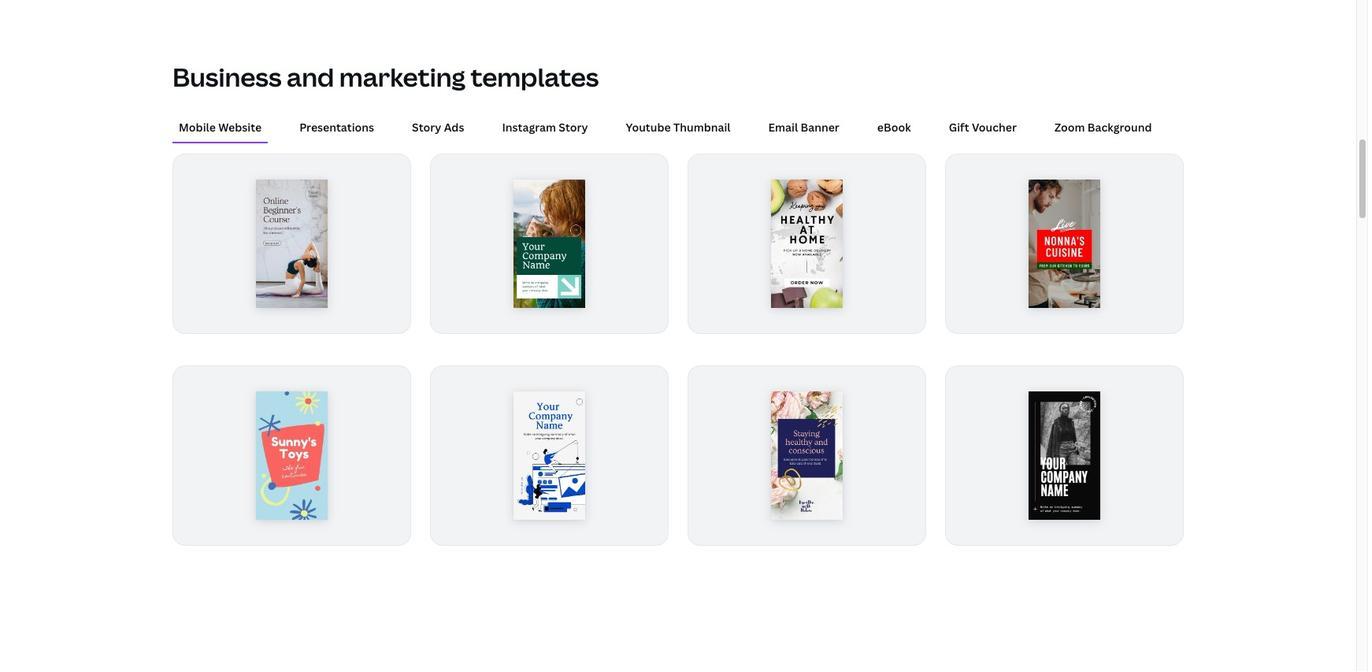 Task type: vqa. For each thing, say whether or not it's contained in the screenshot.
Youtube Thumbnail button
yes



Task type: describe. For each thing, give the bounding box(es) containing it.
website
[[218, 120, 262, 135]]

mobile website button
[[172, 113, 268, 142]]

green and white simple health care mobile-first website image
[[513, 180, 585, 308]]

presentations button
[[293, 113, 380, 142]]

story inside button
[[559, 120, 588, 135]]

instagram
[[502, 120, 556, 135]]

youtube thumbnail
[[626, 120, 731, 135]]

story inside button
[[412, 120, 441, 135]]

ads
[[444, 120, 464, 135]]

cream brown yoga studio mobile-first website image
[[256, 180, 328, 308]]

red green italian restaurant mobile-first website image
[[1028, 180, 1100, 308]]

email banner
[[768, 120, 839, 135]]

presentations
[[299, 120, 374, 135]]

instagram story button
[[496, 113, 594, 142]]

marketing
[[339, 60, 465, 94]]

colorful illustration kids store poster image
[[256, 391, 328, 520]]

mobile website
[[179, 120, 262, 135]]

banner
[[801, 120, 839, 135]]

gift
[[949, 120, 969, 135]]

and
[[287, 60, 334, 94]]

instagram story
[[502, 120, 588, 135]]

email banner button
[[762, 113, 846, 142]]



Task type: locate. For each thing, give the bounding box(es) containing it.
mobile
[[179, 120, 216, 135]]

email
[[768, 120, 798, 135]]

story ads button
[[406, 113, 471, 142]]

navy pink social marketer mobile-first website image
[[771, 391, 843, 520]]

templates
[[471, 60, 599, 94]]

business and marketing templates
[[172, 60, 599, 94]]

ebook
[[877, 120, 911, 135]]

youtube thumbnail button
[[620, 113, 737, 142]]

story right 'instagram'
[[559, 120, 588, 135]]

1 story from the left
[[412, 120, 441, 135]]

voucher
[[972, 120, 1017, 135]]

zoom background
[[1055, 120, 1152, 135]]

youtube
[[626, 120, 671, 135]]

blue and white illustrated finance mobile-first presentation image
[[513, 391, 585, 520]]

2 story from the left
[[559, 120, 588, 135]]

1 horizontal spatial story
[[559, 120, 588, 135]]

business
[[172, 60, 282, 94]]

story left ads
[[412, 120, 441, 135]]

white and black whole foods mobile-first website image
[[771, 180, 843, 308]]

gift voucher
[[949, 120, 1017, 135]]

gift voucher button
[[942, 113, 1023, 142]]

0 horizontal spatial story
[[412, 120, 441, 135]]

zoom background button
[[1048, 113, 1158, 142]]

thumbnail
[[673, 120, 731, 135]]

black and white simple advertising company startup mobile-first presentation image
[[1028, 391, 1100, 520]]

story ads
[[412, 120, 464, 135]]

ebook button
[[871, 113, 917, 142]]

story
[[412, 120, 441, 135], [559, 120, 588, 135]]

background
[[1088, 120, 1152, 135]]

zoom
[[1055, 120, 1085, 135]]



